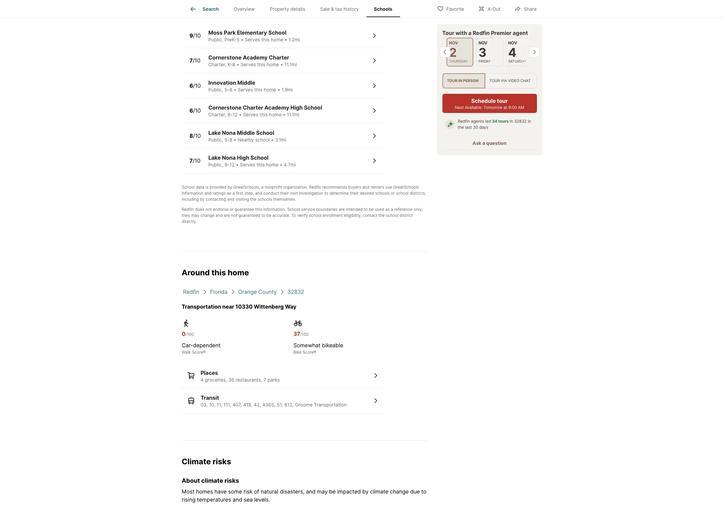 Task type: vqa. For each thing, say whether or not it's contained in the screenshot.


Task type: locate. For each thing, give the bounding box(es) containing it.
nona inside lake nona high school public, 9-12 • serves this home • 4.7mi
[[222, 155, 236, 161]]

1 vertical spatial be
[[267, 213, 271, 218]]

by right provided at the top left
[[228, 185, 232, 190]]

school inside school service boundaries are intended to be used as a reference only; they may change and are not
[[287, 207, 300, 212]]

charter inside cornerstone academy charter charter, k-8 • serves this home • 11.1mi
[[269, 54, 289, 61]]

nov down "agent"
[[509, 40, 518, 45]]

1 vertical spatial schools
[[258, 197, 272, 202]]

6 left innovation
[[190, 82, 193, 89]]

home up innovation middle public, 5-8 • serves this home • 1.9mi
[[267, 62, 279, 67]]

charter down 1.2mi
[[269, 54, 289, 61]]

public, inside "moss park elementary school public, prek-5 • serves this home • 1.2mi"
[[208, 37, 223, 42]]

1 6 /10 from the top
[[190, 82, 201, 89]]

change left due
[[390, 489, 409, 496]]

nov inside nov 2 thursday
[[450, 40, 459, 45]]

• up 1.9mi
[[281, 62, 283, 67]]

1 vertical spatial 11.1mi
[[287, 112, 300, 118]]

1 lake from the top
[[208, 130, 221, 136]]

academy down 1.9mi
[[265, 104, 289, 111]]

verify
[[297, 213, 308, 218]]

school inside 'cornerstone charter academy high school charter, 8-12 • serves this home • 11.1mi'
[[304, 104, 322, 111]]

cornerstone up k-
[[208, 54, 242, 61]]

0 vertical spatial 32832
[[515, 119, 527, 124]]

their down buyers
[[350, 191, 359, 196]]

district
[[400, 213, 413, 218]]

as right used
[[386, 207, 390, 212]]

0 horizontal spatial high
[[237, 155, 249, 161]]

/100 for 0
[[186, 332, 194, 337]]

• right 9-
[[236, 162, 239, 168]]

may inside the most homes have some risk of natural disasters, and may be impacted by climate change due to rising temperatures and sea levels.
[[317, 489, 328, 496]]

2 nona from the top
[[222, 155, 236, 161]]

0 vertical spatial or
[[391, 191, 395, 196]]

1 horizontal spatial be
[[329, 489, 336, 496]]

7 /10 down '9 /10'
[[190, 57, 201, 64]]

score right "walk"
[[192, 350, 203, 355]]

serves right k-
[[241, 62, 256, 67]]

climate inside the most homes have some risk of natural disasters, and may be impacted by climate change due to rising temperatures and sea levels.
[[370, 489, 389, 496]]

2 charter, from the top
[[208, 112, 226, 118]]

7 /10 down the 8 /10
[[190, 158, 201, 164]]

2 score from the left
[[303, 350, 314, 355]]

1.9mi
[[282, 87, 293, 93]]

1 horizontal spatial schools
[[375, 191, 390, 196]]

6 /10 left innovation
[[190, 82, 201, 89]]

1 horizontal spatial ®
[[314, 350, 316, 355]]

not down redfin does not endorse or guarantee this information.
[[231, 213, 237, 218]]

cornerstone charter academy high school charter, 8-12 • serves this home • 11.1mi
[[208, 104, 322, 118]]

by right impacted
[[363, 489, 369, 496]]

disasters,
[[280, 489, 305, 496]]

tour with a redfin premier agent
[[443, 30, 528, 36]]

1 cornerstone from the top
[[208, 54, 242, 61]]

next image
[[529, 47, 540, 58]]

0 vertical spatial risks
[[213, 457, 231, 467]]

public, inside innovation middle public, 5-8 • serves this home • 1.9mi
[[208, 87, 223, 93]]

tomorrow
[[484, 105, 503, 110]]

4 down places
[[201, 377, 204, 383]]

0 vertical spatial 4
[[509, 45, 517, 60]]

2
[[450, 45, 457, 60]]

1 vertical spatial transportation
[[314, 402, 347, 408]]

1 5- from the top
[[225, 87, 230, 93]]

1 vertical spatial high
[[237, 155, 249, 161]]

and
[[363, 185, 370, 190], [205, 191, 212, 196], [255, 191, 262, 196], [227, 197, 234, 202], [216, 213, 223, 218], [306, 489, 316, 496], [233, 497, 242, 504]]

0 horizontal spatial change
[[200, 213, 215, 218]]

1 score from the left
[[192, 350, 203, 355]]

summary
[[213, 9, 234, 14]]

lake inside lake nona middle school public, 5-8 • nearby school • 3.1mi
[[208, 130, 221, 136]]

5- down innovation
[[225, 87, 230, 93]]

1 nov from the left
[[450, 40, 459, 45]]

® down dependent
[[203, 350, 206, 355]]

0 horizontal spatial the
[[250, 197, 257, 202]]

1 vertical spatial not
[[231, 213, 237, 218]]

search
[[203, 6, 219, 12]]

2 horizontal spatial greatschools
[[394, 185, 419, 190]]

be up contact
[[369, 207, 374, 212]]

4 for places
[[201, 377, 204, 383]]

1 vertical spatial as
[[386, 207, 390, 212]]

school down reference
[[386, 213, 399, 218]]

academy down "moss park elementary school public, prek-5 • serves this home • 1.2mi"
[[243, 54, 268, 61]]

greatschools up step,
[[234, 185, 259, 190]]

612,
[[285, 402, 294, 408]]

to inside school service boundaries are intended to be used as a reference only; they may change and are not
[[364, 207, 368, 212]]

0 vertical spatial charter,
[[208, 62, 226, 67]]

schools down 'conduct'
[[258, 197, 272, 202]]

home inside "moss park elementary school public, prek-5 • serves this home • 1.2mi"
[[271, 37, 283, 42]]

1 6 from the top
[[190, 82, 193, 89]]

/100
[[186, 332, 194, 337], [300, 332, 309, 337]]

charter, left 8-
[[208, 112, 226, 118]]

2 their from the left
[[350, 191, 359, 196]]

/100 inside the 37 /100
[[300, 332, 309, 337]]

/10 for moss park elementary school
[[193, 32, 201, 39]]

0 horizontal spatial in
[[459, 79, 463, 83]]

1 vertical spatial cornerstone
[[208, 104, 242, 111]]

0 horizontal spatial or
[[230, 207, 234, 212]]

30
[[474, 125, 479, 130]]

transportation
[[182, 304, 221, 310], [314, 402, 347, 408]]

tab list
[[182, 0, 405, 17]]

this up innovation middle public, 5-8 • serves this home • 1.9mi
[[257, 62, 265, 67]]

serves up 'cornerstone charter academy high school charter, 8-12 • serves this home • 11.1mi'
[[238, 87, 253, 93]]

school inside lake nona high school public, 9-12 • serves this home • 4.7mi
[[251, 155, 269, 161]]

redfin up they
[[182, 207, 194, 212]]

change for due
[[390, 489, 409, 496]]

public,
[[208, 37, 223, 42], [208, 87, 223, 93], [208, 137, 223, 143], [208, 162, 223, 168]]

climate up homes
[[201, 478, 223, 485]]

to right due
[[422, 489, 427, 496]]

2 7 /10 from the top
[[190, 158, 201, 164]]

0 vertical spatial change
[[200, 213, 215, 218]]

1 vertical spatial 5-
[[225, 137, 230, 143]]

lake for lake nona high school
[[208, 155, 221, 161]]

public, down moss on the left top of the page
[[208, 37, 223, 42]]

1 horizontal spatial 4
[[509, 45, 517, 60]]

innovation
[[208, 79, 236, 86]]

0 vertical spatial 5-
[[225, 87, 230, 93]]

homes
[[196, 489, 213, 496]]

and up desired
[[363, 185, 370, 190]]

ask
[[473, 140, 482, 146]]

nov for 2
[[450, 40, 459, 45]]

orange county link
[[238, 289, 277, 295]]

some
[[228, 489, 242, 496]]

redfin agents led 34 tours in 32832
[[458, 119, 527, 124]]

3
[[479, 45, 487, 60]]

somewhat bikeable bike score ®
[[294, 342, 344, 355]]

redfin for redfin
[[183, 289, 199, 295]]

may down does
[[191, 213, 199, 218]]

0 vertical spatial middle
[[238, 79, 255, 86]]

0 vertical spatial academy
[[243, 54, 268, 61]]

the inside in the last 30 days
[[458, 125, 464, 130]]

0 horizontal spatial charter
[[243, 104, 263, 111]]

7 down 9
[[190, 57, 193, 64]]

not right does
[[206, 207, 212, 212]]

0 vertical spatial high
[[291, 104, 303, 111]]

2 cornerstone from the top
[[208, 104, 242, 111]]

tour left via
[[490, 79, 500, 83]]

redfin up nov 3 friday
[[473, 30, 490, 36]]

home inside cornerstone academy charter charter, k-8 • serves this home • 11.1mi
[[267, 62, 279, 67]]

3 nov from the left
[[509, 40, 518, 45]]

list box
[[443, 74, 537, 89]]

history
[[344, 6, 359, 12]]

natural
[[261, 489, 278, 496]]

high down 1.9mi
[[291, 104, 303, 111]]

2 vertical spatial 7
[[264, 377, 266, 383]]

2 lake from the top
[[208, 155, 221, 161]]

1 /100 from the left
[[186, 332, 194, 337]]

home left 4.7mi
[[266, 162, 279, 168]]

orange
[[238, 289, 257, 295]]

5- inside innovation middle public, 5-8 • serves this home • 1.9mi
[[225, 87, 230, 93]]

change inside the most homes have some risk of natural disasters, and may be impacted by climate change due to rising temperatures and sea levels.
[[390, 489, 409, 496]]

None button
[[447, 38, 474, 67], [477, 38, 504, 66], [506, 38, 533, 66], [447, 38, 474, 67], [477, 38, 504, 66], [506, 38, 533, 66]]

1 vertical spatial are
[[224, 213, 230, 218]]

8 inside cornerstone academy charter charter, k-8 • serves this home • 11.1mi
[[232, 62, 235, 67]]

0 vertical spatial nona
[[222, 130, 236, 136]]

middle up nearby
[[237, 130, 255, 136]]

1 nona from the top
[[222, 130, 236, 136]]

0 vertical spatial 11.1mi
[[285, 62, 297, 67]]

property details
[[270, 6, 305, 12]]

redfin up last
[[458, 119, 470, 124]]

1 horizontal spatial transportation
[[314, 402, 347, 408]]

their
[[280, 191, 289, 196], [350, 191, 359, 196]]

/100 inside 0 /100
[[186, 332, 194, 337]]

person
[[464, 79, 479, 83]]

cornerstone inside cornerstone academy charter charter, k-8 • serves this home • 11.1mi
[[208, 54, 242, 61]]

1 public, from the top
[[208, 37, 223, 42]]

4 inside places 4 groceries, 36 restaurants, 7 parks
[[201, 377, 204, 383]]

2 horizontal spatial be
[[369, 207, 374, 212]]

1 their from the left
[[280, 191, 289, 196]]

1 vertical spatial 32832
[[288, 289, 304, 295]]

1 horizontal spatial are
[[339, 207, 345, 212]]

1 vertical spatial by
[[200, 197, 205, 202]]

to up contact
[[364, 207, 368, 212]]

home inside lake nona high school public, 9-12 • serves this home • 4.7mi
[[266, 162, 279, 168]]

cornerstone for cornerstone charter academy high school
[[208, 104, 242, 111]]

school inside "moss park elementary school public, prek-5 • serves this home • 1.2mi"
[[268, 29, 287, 36]]

36
[[229, 377, 234, 383]]

and right disasters,
[[306, 489, 316, 496]]

0 horizontal spatial nov
[[450, 40, 459, 45]]

to
[[325, 191, 329, 196], [364, 207, 368, 212], [262, 213, 265, 218], [422, 489, 427, 496]]

middle down cornerstone academy charter charter, k-8 • serves this home • 11.1mi
[[238, 79, 255, 86]]

their up themselves.
[[280, 191, 289, 196]]

nov
[[450, 40, 459, 45], [479, 40, 488, 45], [509, 40, 518, 45]]

4 down "agent"
[[509, 45, 517, 60]]

change inside school service boundaries are intended to be used as a reference only; they may change and are not
[[200, 213, 215, 218]]

be left impacted
[[329, 489, 336, 496]]

a right ask
[[483, 140, 486, 146]]

0 horizontal spatial score
[[192, 350, 203, 355]]

home up orange
[[228, 268, 249, 278]]

to inside the most homes have some risk of natural disasters, and may be impacted by climate change due to rising temperatures and sea levels.
[[422, 489, 427, 496]]

change for and
[[200, 213, 215, 218]]

score for car-
[[192, 350, 203, 355]]

/100 for 37
[[300, 332, 309, 337]]

2 horizontal spatial in
[[528, 119, 532, 124]]

1 horizontal spatial greatschools
[[234, 185, 259, 190]]

not
[[206, 207, 212, 212], [231, 213, 237, 218]]

home up the 3.1mi
[[269, 112, 282, 118]]

1 vertical spatial or
[[230, 207, 234, 212]]

1 vertical spatial the
[[250, 197, 257, 202]]

® for somewhat
[[314, 350, 316, 355]]

moss
[[208, 29, 223, 36]]

•
[[241, 37, 244, 42], [285, 37, 287, 42], [237, 62, 239, 67], [281, 62, 283, 67], [234, 87, 237, 93], [278, 87, 280, 93], [239, 112, 242, 118], [283, 112, 286, 118], [234, 137, 237, 143], [271, 137, 274, 143], [236, 162, 239, 168], [280, 162, 283, 168]]

2 horizontal spatial the
[[458, 125, 464, 130]]

1 horizontal spatial as
[[386, 207, 390, 212]]

school data is provided by greatschools
[[182, 185, 259, 190]]

• down innovation
[[234, 87, 237, 93]]

1 horizontal spatial charter
[[269, 54, 289, 61]]

elementary
[[237, 29, 267, 36]]

nov for 4
[[509, 40, 518, 45]]

2 6 from the top
[[190, 107, 193, 114]]

1 vertical spatial 12
[[230, 162, 235, 168]]

7 down the 8 /10
[[190, 158, 193, 164]]

groome
[[295, 402, 313, 408]]

1 horizontal spatial or
[[391, 191, 395, 196]]

/10 for cornerstone academy charter
[[193, 57, 201, 64]]

school
[[268, 29, 287, 36], [304, 104, 322, 111], [256, 130, 274, 136], [251, 155, 269, 161], [182, 185, 195, 190], [287, 207, 300, 212]]

cornerstone
[[208, 54, 242, 61], [208, 104, 242, 111]]

as
[[227, 191, 231, 196], [386, 207, 390, 212]]

0 horizontal spatial as
[[227, 191, 231, 196]]

climate
[[201, 478, 223, 485], [370, 489, 389, 496]]

1 horizontal spatial not
[[231, 213, 237, 218]]

1 horizontal spatial the
[[379, 213, 385, 218]]

to down information.
[[262, 213, 265, 218]]

1 vertical spatial 7
[[190, 158, 193, 164]]

academy
[[243, 54, 268, 61], [265, 104, 289, 111]]

the left last
[[458, 125, 464, 130]]

4 public, from the top
[[208, 162, 223, 168]]

climate right impacted
[[370, 489, 389, 496]]

car-dependent walk score ®
[[182, 342, 221, 355]]

cornerstone for cornerstone academy charter
[[208, 54, 242, 61]]

1 7 /10 from the top
[[190, 57, 201, 64]]

only;
[[414, 207, 423, 212]]

• right 8-
[[239, 112, 242, 118]]

serves inside innovation middle public, 5-8 • serves this home • 1.9mi
[[238, 87, 253, 93]]

and down endorse on the left top
[[216, 213, 223, 218]]

9 /10
[[190, 32, 201, 39]]

be down information.
[[267, 213, 271, 218]]

ask a question link
[[473, 140, 507, 146]]

tour
[[443, 30, 455, 36], [447, 79, 458, 83], [490, 79, 500, 83]]

/100 up "somewhat"
[[300, 332, 309, 337]]

• down 1.9mi
[[283, 112, 286, 118]]

0 horizontal spatial may
[[191, 213, 199, 218]]

public, inside lake nona middle school public, 5-8 • nearby school • 3.1mi
[[208, 137, 223, 143]]

this inside 'cornerstone charter academy high school charter, 8-12 • serves this home • 11.1mi'
[[260, 112, 268, 118]]

• left 1.9mi
[[278, 87, 280, 93]]

may
[[191, 213, 199, 218], [317, 489, 328, 496]]

home inside 'cornerstone charter academy high school charter, 8-12 • serves this home • 11.1mi'
[[269, 112, 282, 118]]

school left districts,
[[396, 191, 409, 196]]

may inside school service boundaries are intended to be used as a reference only; they may change and are not
[[191, 213, 199, 218]]

2 vertical spatial be
[[329, 489, 336, 496]]

tours
[[499, 119, 509, 124]]

serves down elementary
[[245, 37, 260, 42]]

public, for lake nona high school
[[208, 162, 223, 168]]

0 vertical spatial climate
[[201, 478, 223, 485]]

1 horizontal spatial climate
[[370, 489, 389, 496]]

school inside first step, and conduct their own investigation to determine their desired schools or school districts, including by contacting and visiting the schools themselves.
[[396, 191, 409, 196]]

share
[[524, 6, 537, 12]]

1 horizontal spatial their
[[350, 191, 359, 196]]

sale
[[320, 6, 330, 12]]

nona inside lake nona middle school public, 5-8 • nearby school • 3.1mi
[[222, 130, 236, 136]]

car-
[[182, 342, 193, 349]]

2 5- from the top
[[225, 137, 230, 143]]

high inside 'cornerstone charter academy high school charter, 8-12 • serves this home • 11.1mi'
[[291, 104, 303, 111]]

buyers
[[348, 185, 361, 190]]

this inside "moss park elementary school public, prek-5 • serves this home • 1.2mi"
[[262, 37, 270, 42]]

1 vertical spatial 6
[[190, 107, 193, 114]]

serves right 8-
[[243, 112, 259, 118]]

0 vertical spatial by
[[228, 185, 232, 190]]

cornerstone inside 'cornerstone charter academy high school charter, 8-12 • serves this home • 11.1mi'
[[208, 104, 242, 111]]

lake inside lake nona high school public, 9-12 • serves this home • 4.7mi
[[208, 155, 221, 161]]

2 ® from the left
[[314, 350, 316, 355]]

2 horizontal spatial by
[[363, 489, 369, 496]]

0 horizontal spatial be
[[267, 213, 271, 218]]

walk
[[182, 350, 191, 355]]

1 vertical spatial nona
[[222, 155, 236, 161]]

transportation down redfin link
[[182, 304, 221, 310]]

nona up 9-
[[222, 155, 236, 161]]

are up the enrollment
[[339, 207, 345, 212]]

® inside the 'somewhat bikeable bike score ®'
[[314, 350, 316, 355]]

2 public, from the top
[[208, 87, 223, 93]]

0 vertical spatial the
[[458, 125, 464, 130]]

climate
[[182, 457, 211, 467]]

1 horizontal spatial in
[[510, 119, 514, 124]]

renters
[[371, 185, 384, 190]]

last
[[466, 125, 472, 130]]

2 6 /10 from the top
[[190, 107, 201, 114]]

5- left nearby
[[225, 137, 230, 143]]

4 for nov
[[509, 45, 517, 60]]

boundaries
[[316, 207, 338, 212]]

0 vertical spatial are
[[339, 207, 345, 212]]

1 charter, from the top
[[208, 62, 226, 67]]

® down "somewhat"
[[314, 350, 316, 355]]

1 vertical spatial academy
[[265, 104, 289, 111]]

score inside car-dependent walk score ®
[[192, 350, 203, 355]]

7 left parks at the left bottom
[[264, 377, 266, 383]]

3 public, from the top
[[208, 137, 223, 143]]

school inside lake nona middle school public, 5-8 • nearby school • 3.1mi
[[255, 137, 270, 143]]

0 vertical spatial not
[[206, 207, 212, 212]]

or down use
[[391, 191, 395, 196]]

2 vertical spatial by
[[363, 489, 369, 496]]

0 vertical spatial charter
[[269, 54, 289, 61]]

1 horizontal spatial nov
[[479, 40, 488, 45]]

1 vertical spatial lake
[[208, 155, 221, 161]]

/100 up the 'car-'
[[186, 332, 194, 337]]

public, inside lake nona high school public, 9-12 • serves this home • 4.7mi
[[208, 162, 223, 168]]

1 vertical spatial risks
[[225, 478, 239, 485]]

0 vertical spatial 6
[[190, 82, 193, 89]]

1 vertical spatial climate
[[370, 489, 389, 496]]

2 vertical spatial the
[[379, 213, 385, 218]]

by up does
[[200, 197, 205, 202]]

1 vertical spatial middle
[[237, 130, 255, 136]]

1 vertical spatial charter,
[[208, 112, 226, 118]]

7
[[190, 57, 193, 64], [190, 158, 193, 164], [264, 377, 266, 383]]

public, right the 8 /10
[[208, 137, 223, 143]]

0
[[182, 331, 186, 338]]

,
[[259, 185, 260, 190]]

6 /10 up the 8 /10
[[190, 107, 201, 114]]

or
[[391, 191, 395, 196], [230, 207, 234, 212]]

endorse
[[213, 207, 229, 212]]

lake up provided at the top left
[[208, 155, 221, 161]]

a right ,
[[261, 185, 264, 190]]

have
[[215, 489, 227, 496]]

cornerstone up 8-
[[208, 104, 242, 111]]

nona down 8-
[[222, 130, 236, 136]]

nona for high
[[222, 155, 236, 161]]

high inside lake nona high school public, 9-12 • serves this home • 4.7mi
[[237, 155, 249, 161]]

1 vertical spatial change
[[390, 489, 409, 496]]

tour for tour with a redfin premier agent
[[443, 30, 455, 36]]

1 ® from the left
[[203, 350, 206, 355]]

0 vertical spatial lake
[[208, 130, 221, 136]]

, a nonprofit organization. redfin recommends buyers and renters use greatschools information and ratings as a
[[182, 185, 419, 196]]

nov inside nov 3 friday
[[479, 40, 488, 45]]

are down endorse on the left top
[[224, 213, 230, 218]]

1 horizontal spatial change
[[390, 489, 409, 496]]

most homes have some risk of natural disasters, and may be impacted by climate change due to rising temperatures and sea levels.
[[182, 489, 427, 504]]

lake nona middle school public, 5-8 • nearby school • 3.1mi
[[208, 130, 286, 143]]

score down "somewhat"
[[303, 350, 314, 355]]

greatschools up districts,
[[394, 185, 419, 190]]

® inside car-dependent walk score ®
[[203, 350, 206, 355]]

redfin up investigation
[[309, 185, 321, 190]]

nov inside nov 4 saturday
[[509, 40, 518, 45]]

0 horizontal spatial by
[[200, 197, 205, 202]]

home inside innovation middle public, 5-8 • serves this home • 1.9mi
[[264, 87, 276, 93]]

2 nov from the left
[[479, 40, 488, 45]]

2 /100 from the left
[[300, 332, 309, 337]]

0 vertical spatial as
[[227, 191, 231, 196]]

in the last 30 days
[[458, 119, 532, 130]]

ask a question
[[473, 140, 507, 146]]

school inside lake nona middle school public, 5-8 • nearby school • 3.1mi
[[256, 130, 274, 136]]

0 vertical spatial may
[[191, 213, 199, 218]]

• left 1.2mi
[[285, 37, 287, 42]]

including
[[182, 197, 199, 202]]

0 horizontal spatial 4
[[201, 377, 204, 383]]

schedule
[[472, 98, 496, 104]]

wittenberg
[[254, 304, 284, 310]]

next
[[455, 105, 464, 110]]

1 vertical spatial 7 /10
[[190, 158, 201, 164]]

0 horizontal spatial their
[[280, 191, 289, 196]]

12 up school data is provided by greatschools
[[230, 162, 235, 168]]

schools down renters
[[375, 191, 390, 196]]

0 vertical spatial 7
[[190, 57, 193, 64]]

51,
[[277, 402, 283, 408]]

charter
[[269, 54, 289, 61], [243, 104, 263, 111]]

11.1mi down 1.9mi
[[287, 112, 300, 118]]

6
[[190, 82, 193, 89], [190, 107, 193, 114]]

0 vertical spatial 7 /10
[[190, 57, 201, 64]]

score inside the 'somewhat bikeable bike score ®'
[[303, 350, 314, 355]]

k-
[[228, 62, 232, 67]]

0 horizontal spatial are
[[224, 213, 230, 218]]

0 horizontal spatial transportation
[[182, 304, 221, 310]]

charter, inside cornerstone academy charter charter, k-8 • serves this home • 11.1mi
[[208, 62, 226, 67]]

6 for cornerstone
[[190, 107, 193, 114]]

4.7mi
[[284, 162, 296, 168]]

nov down with
[[450, 40, 459, 45]]

this up florida link
[[212, 268, 226, 278]]

bikeable
[[322, 342, 344, 349]]

academy inside cornerstone academy charter charter, k-8 • serves this home • 11.1mi
[[243, 54, 268, 61]]

lake right the 8 /10
[[208, 130, 221, 136]]

4 inside nov 4 saturday
[[509, 45, 517, 60]]



Task type: describe. For each thing, give the bounding box(es) containing it.
9
[[190, 32, 193, 39]]

cornerstone academy charter charter, k-8 • serves this home • 11.1mi
[[208, 54, 297, 67]]

contacting
[[206, 197, 226, 202]]

greatschools inside , a nonprofit organization. redfin recommends buyers and renters use greatschools information and ratings as a
[[394, 185, 419, 190]]

1.2mi
[[289, 37, 300, 42]]

parks
[[268, 377, 280, 383]]

&
[[331, 6, 334, 12]]

to inside guaranteed to be accurate. to verify school enrollment eligibility, contact the school district directly.
[[262, 213, 265, 218]]

/10 for lake nona high school
[[193, 158, 201, 164]]

tour in person
[[447, 79, 479, 83]]

7 inside places 4 groceries, 36 restaurants, 7 parks
[[264, 377, 266, 383]]

03,
[[201, 402, 208, 408]]

score for somewhat
[[303, 350, 314, 355]]

• right k-
[[237, 62, 239, 67]]

by inside first step, and conduct their own investigation to determine their desired schools or school districts, including by contacting and visiting the schools themselves.
[[200, 197, 205, 202]]

by inside the most homes have some risk of natural disasters, and may be impacted by climate change due to rising temperatures and sea levels.
[[363, 489, 369, 496]]

• left nearby
[[234, 137, 237, 143]]

rising
[[182, 497, 196, 504]]

sale & tax history
[[320, 6, 359, 12]]

used
[[375, 207, 384, 212]]

in inside in the last 30 days
[[528, 119, 532, 124]]

own
[[290, 191, 298, 196]]

overview tab
[[226, 1, 262, 17]]

® for car-
[[203, 350, 206, 355]]

9-
[[225, 162, 230, 168]]

0 vertical spatial transportation
[[182, 304, 221, 310]]

11,
[[217, 402, 222, 408]]

favorite
[[447, 6, 464, 12]]

about climate risks
[[182, 478, 239, 485]]

guarantee
[[235, 207, 254, 212]]

5
[[237, 37, 240, 42]]

8 inside innovation middle public, 5-8 • serves this home • 1.9mi
[[230, 87, 233, 93]]

a left "first"
[[233, 191, 235, 196]]

7 /10 for lake
[[190, 158, 201, 164]]

transportation inside transit 03, 10, 11, 111, 407, 418, 42, 436s, 51, 612, groome transportation
[[314, 402, 347, 408]]

of
[[254, 489, 259, 496]]

as inside , a nonprofit organization. redfin recommends buyers and renters use greatschools information and ratings as a
[[227, 191, 231, 196]]

greatschools summary rating link
[[182, 9, 250, 14]]

407,
[[233, 402, 242, 408]]

0 /100
[[182, 331, 194, 338]]

county
[[259, 289, 277, 295]]

32832 link
[[288, 289, 304, 295]]

the inside guaranteed to be accurate. to verify school enrollment eligibility, contact the school district directly.
[[379, 213, 385, 218]]

this inside lake nona high school public, 9-12 • serves this home • 4.7mi
[[257, 162, 265, 168]]

details
[[291, 6, 305, 12]]

3.1mi
[[275, 137, 286, 143]]

• left the 3.1mi
[[271, 137, 274, 143]]

school down service
[[309, 213, 322, 218]]

0 horizontal spatial not
[[206, 207, 212, 212]]

is
[[206, 185, 209, 190]]

6 for innovation
[[190, 82, 193, 89]]

districts,
[[410, 191, 426, 196]]

tax
[[336, 6, 342, 12]]

somewhat
[[294, 342, 321, 349]]

share button
[[509, 2, 543, 15]]

8-
[[228, 112, 233, 118]]

10,
[[209, 402, 216, 408]]

5- inside lake nona middle school public, 5-8 • nearby school • 3.1mi
[[225, 137, 230, 143]]

tour
[[497, 98, 508, 104]]

418,
[[243, 402, 253, 408]]

orange county
[[238, 289, 277, 295]]

11.1mi inside cornerstone academy charter charter, k-8 • serves this home • 11.1mi
[[285, 62, 297, 67]]

desired
[[360, 191, 374, 196]]

enrollment
[[323, 213, 343, 218]]

schools
[[374, 6, 393, 12]]

impacted
[[337, 489, 361, 496]]

previous image
[[440, 47, 451, 58]]

0 horizontal spatial schools
[[258, 197, 272, 202]]

school service boundaries are intended to be used as a reference only; they may change and are not
[[182, 207, 423, 218]]

schools tab
[[367, 1, 400, 17]]

with
[[456, 30, 468, 36]]

temperatures
[[197, 497, 231, 504]]

list box containing tour in person
[[443, 74, 537, 89]]

redfin for redfin does not endorse or guarantee this information.
[[182, 207, 194, 212]]

0 horizontal spatial 32832
[[288, 289, 304, 295]]

11.1mi inside 'cornerstone charter academy high school charter, 8-12 • serves this home • 11.1mi'
[[287, 112, 300, 118]]

provided
[[210, 185, 227, 190]]

34
[[492, 119, 498, 124]]

lake for lake nona middle school
[[208, 130, 221, 136]]

at
[[504, 105, 508, 110]]

ratings
[[213, 191, 226, 196]]

serves inside 'cornerstone charter academy high school charter, 8-12 • serves this home • 11.1mi'
[[243, 112, 259, 118]]

tab list containing search
[[182, 0, 405, 17]]

0 horizontal spatial climate
[[201, 478, 223, 485]]

public, for lake nona middle school
[[208, 137, 223, 143]]

7 for cornerstone
[[190, 57, 193, 64]]

they
[[182, 213, 190, 218]]

8 inside lake nona middle school public, 5-8 • nearby school • 3.1mi
[[230, 137, 233, 143]]

park
[[224, 29, 236, 36]]

• right 5
[[241, 37, 244, 42]]

days
[[480, 125, 489, 130]]

and up redfin does not endorse or guarantee this information.
[[227, 197, 234, 202]]

nearby
[[238, 137, 254, 143]]

middle inside lake nona middle school public, 5-8 • nearby school • 3.1mi
[[237, 130, 255, 136]]

this inside innovation middle public, 5-8 • serves this home • 1.9mi
[[254, 87, 263, 93]]

to inside first step, and conduct their own investigation to determine their desired schools or school districts, including by contacting and visiting the schools themselves.
[[325, 191, 329, 196]]

redfin does not endorse or guarantee this information.
[[182, 207, 286, 212]]

6 /10 for cornerstone
[[190, 107, 201, 114]]

be inside school service boundaries are intended to be used as a reference only; they may change and are not
[[369, 207, 374, 212]]

levels.
[[254, 497, 270, 504]]

directly.
[[182, 219, 197, 224]]

near
[[222, 304, 234, 310]]

a right with
[[469, 30, 472, 36]]

7 for lake
[[190, 158, 193, 164]]

1 horizontal spatial by
[[228, 185, 232, 190]]

moss park elementary school public, prek-5 • serves this home • 1.2mi
[[208, 29, 300, 42]]

the inside first step, and conduct their own investigation to determine their desired schools or school districts, including by contacting and visiting the schools themselves.
[[250, 197, 257, 202]]

tour for tour via video chat
[[490, 79, 500, 83]]

0 horizontal spatial greatschools
[[182, 9, 212, 14]]

nona for middle
[[222, 130, 236, 136]]

recommends
[[323, 185, 347, 190]]

/10 for cornerstone charter academy high school
[[193, 107, 201, 114]]

1 horizontal spatial 32832
[[515, 119, 527, 124]]

out
[[493, 6, 501, 12]]

serves inside lake nona high school public, 9-12 • serves this home • 4.7mi
[[240, 162, 255, 168]]

saturday
[[509, 59, 527, 64]]

innovation middle public, 5-8 • serves this home • 1.9mi
[[208, 79, 293, 93]]

academy inside 'cornerstone charter academy high school charter, 8-12 • serves this home • 11.1mi'
[[265, 104, 289, 111]]

6 /10 for innovation
[[190, 82, 201, 89]]

nonprofit
[[265, 185, 282, 190]]

property details tab
[[262, 1, 313, 17]]

most
[[182, 489, 195, 496]]

redfin inside , a nonprofit organization. redfin recommends buyers and renters use greatschools information and ratings as a
[[309, 185, 321, 190]]

agent
[[513, 30, 528, 36]]

and down "some"
[[233, 497, 242, 504]]

be inside the most homes have some risk of natural disasters, and may be impacted by climate change due to rising temperatures and sea levels.
[[329, 489, 336, 496]]

redfin for redfin agents led 34 tours in 32832
[[458, 119, 470, 124]]

places
[[201, 370, 218, 377]]

nov 2 thursday
[[450, 40, 468, 64]]

/10 for innovation middle
[[193, 82, 201, 89]]

service
[[301, 207, 315, 212]]

via
[[501, 79, 507, 83]]

nov for 3
[[479, 40, 488, 45]]

this up the guaranteed
[[255, 207, 262, 212]]

and down ,
[[255, 191, 262, 196]]

not inside school service boundaries are intended to be used as a reference only; they may change and are not
[[231, 213, 237, 218]]

• left 4.7mi
[[280, 162, 283, 168]]

around this home
[[182, 268, 249, 278]]

be inside guaranteed to be accurate. to verify school enrollment eligibility, contact the school district directly.
[[267, 213, 271, 218]]

0 vertical spatial schools
[[375, 191, 390, 196]]

and down is
[[205, 191, 212, 196]]

12 inside 'cornerstone charter academy high school charter, 8-12 • serves this home • 11.1mi'
[[233, 112, 238, 118]]

and inside school service boundaries are intended to be used as a reference only; they may change and are not
[[216, 213, 223, 218]]

available:
[[465, 105, 483, 110]]

florida
[[210, 289, 228, 295]]

12 inside lake nona high school public, 9-12 • serves this home • 4.7mi
[[230, 162, 235, 168]]

37
[[294, 331, 300, 338]]

x-out button
[[473, 2, 506, 15]]

7 /10 for cornerstone
[[190, 57, 201, 64]]

around
[[182, 268, 210, 278]]

or inside first step, and conduct their own investigation to determine their desired schools or school districts, including by contacting and visiting the schools themselves.
[[391, 191, 395, 196]]

sale & tax history tab
[[313, 1, 367, 17]]

themselves.
[[273, 197, 296, 202]]

contact
[[363, 213, 378, 218]]

tour for tour in person
[[447, 79, 458, 83]]

this inside cornerstone academy charter charter, k-8 • serves this home • 11.1mi
[[257, 62, 265, 67]]

/10 for lake nona middle school
[[193, 133, 201, 139]]

a inside school service boundaries are intended to be used as a reference only; they may change and are not
[[391, 207, 393, 212]]

middle inside innovation middle public, 5-8 • serves this home • 1.9mi
[[238, 79, 255, 86]]

charter inside 'cornerstone charter academy high school charter, 8-12 • serves this home • 11.1mi'
[[243, 104, 263, 111]]

serves inside cornerstone academy charter charter, k-8 • serves this home • 11.1mi
[[241, 62, 256, 67]]

friday
[[479, 59, 491, 64]]

chat
[[521, 79, 531, 83]]

sea
[[244, 497, 253, 504]]

transit
[[201, 395, 219, 402]]

serves inside "moss park elementary school public, prek-5 • serves this home • 1.2mi"
[[245, 37, 260, 42]]

8 /10
[[190, 133, 201, 139]]

charter, inside 'cornerstone charter academy high school charter, 8-12 • serves this home • 11.1mi'
[[208, 112, 226, 118]]

due
[[410, 489, 420, 496]]

data
[[196, 185, 204, 190]]

property
[[270, 6, 289, 12]]

as inside school service boundaries are intended to be used as a reference only; they may change and are not
[[386, 207, 390, 212]]

to
[[292, 213, 296, 218]]

public, for moss park elementary school
[[208, 37, 223, 42]]

information
[[182, 191, 203, 196]]



